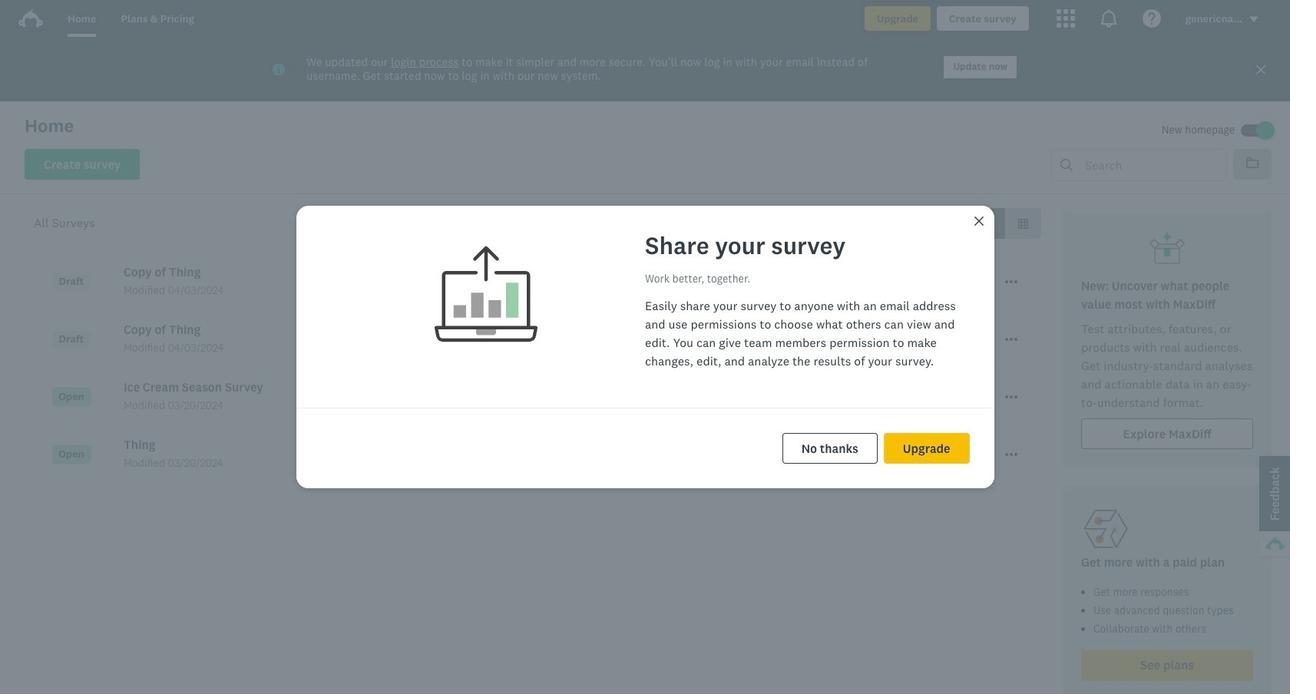 Task type: locate. For each thing, give the bounding box(es) containing it.
open menu image
[[1006, 281, 1018, 284], [1006, 334, 1018, 346], [1006, 396, 1018, 399], [1006, 449, 1018, 461], [1006, 453, 1018, 457]]

search image
[[1061, 159, 1073, 171], [1061, 159, 1073, 171]]

1 open menu image from the top
[[1006, 276, 1018, 288]]

2 open menu image from the top
[[1006, 338, 1018, 341]]

group
[[970, 208, 1042, 239]]

products icon image
[[1057, 9, 1075, 28], [1057, 9, 1075, 28]]

dropdown arrow icon image
[[1249, 14, 1260, 25], [1251, 17, 1259, 22]]

5 open menu image from the top
[[1006, 453, 1018, 457]]

1 brand logo image from the top
[[18, 6, 43, 31]]

3 open menu image from the top
[[1006, 396, 1018, 399]]

1 folders image from the top
[[1247, 157, 1259, 169]]

2 vertical spatial open menu image
[[1006, 391, 1018, 404]]

dialog
[[296, 206, 995, 489]]

1 vertical spatial open menu image
[[1006, 338, 1018, 341]]

0 vertical spatial open menu image
[[1006, 276, 1018, 288]]

open menu image
[[1006, 276, 1018, 288], [1006, 338, 1018, 341], [1006, 391, 1018, 404]]

close image
[[973, 215, 985, 227], [975, 216, 984, 225]]

brand logo image
[[18, 6, 43, 31], [18, 9, 43, 28]]

response based pricing icon image
[[1082, 505, 1131, 554]]

folders image
[[1247, 157, 1259, 169], [1247, 157, 1259, 168]]



Task type: vqa. For each thing, say whether or not it's contained in the screenshot.
X icon
yes



Task type: describe. For each thing, give the bounding box(es) containing it.
notification center icon image
[[1100, 9, 1118, 28]]

2 folders image from the top
[[1247, 157, 1259, 168]]

1 open menu image from the top
[[1006, 281, 1018, 284]]

share your survey with others image
[[426, 241, 546, 361]]

3 open menu image from the top
[[1006, 391, 1018, 404]]

2 open menu image from the top
[[1006, 334, 1018, 346]]

max diff icon image
[[1149, 231, 1186, 268]]

4 open menu image from the top
[[1006, 449, 1018, 461]]

Search text field
[[1073, 150, 1227, 181]]

x image
[[1255, 63, 1268, 76]]

2 brand logo image from the top
[[18, 9, 43, 28]]

help icon image
[[1143, 9, 1161, 28]]



